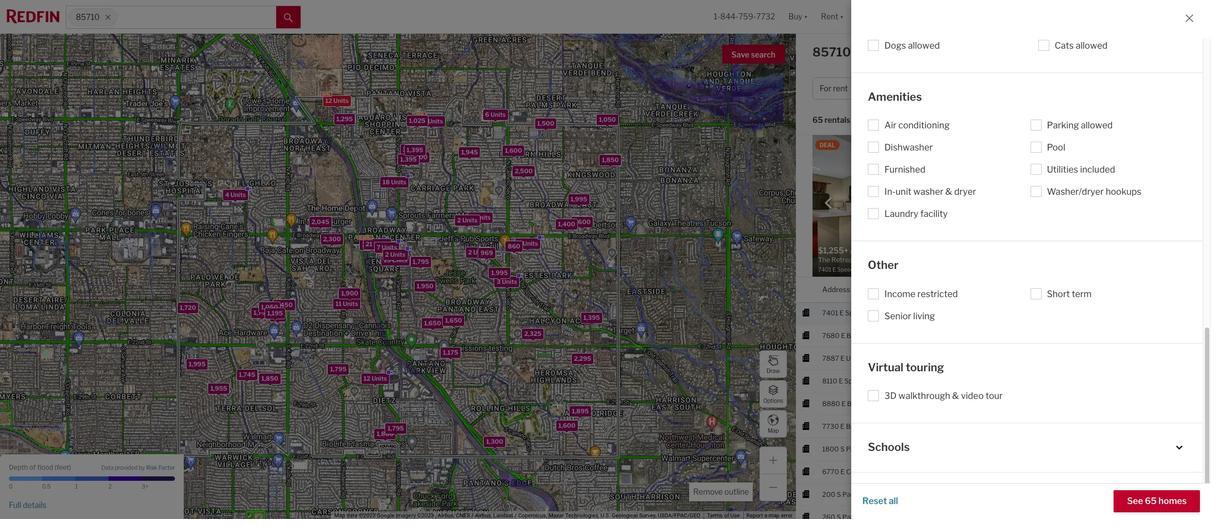 Task type: locate. For each thing, give the bounding box(es) containing it.
1 vertical spatial 1,850
[[261, 375, 278, 383]]

price
[[881, 84, 900, 93], [952, 285, 969, 294]]

1 vertical spatial 1,800
[[377, 430, 394, 438]]

0 vertical spatial favorite this home image
[[1183, 442, 1197, 455]]

walk score®
[[868, 490, 934, 503]]

tucson down the "income"
[[896, 309, 919, 317]]

1,650 down 1,950 on the bottom of page
[[424, 319, 441, 327]]

1,050
[[599, 116, 616, 123], [261, 303, 278, 311]]

& left video
[[953, 391, 959, 401]]

copernicus,
[[518, 513, 547, 519]]

day up 28 days
[[1143, 468, 1154, 476]]

65 left rentals
[[813, 115, 823, 125]]

outline
[[725, 487, 749, 497]]

1 favorite this home image from the top
[[1183, 419, 1197, 432]]

0 vertical spatial day
[[1143, 422, 1154, 431]]

1-2 for 1-2
[[1053, 468, 1063, 476]]

< 1 day for —
[[1133, 468, 1154, 476]]

1 right 899
[[1138, 422, 1141, 431]]

risk
[[146, 465, 157, 471]]

2 / from the left
[[515, 513, 517, 519]]

furnished
[[885, 164, 926, 175]]

2 < 1 day from the top
[[1133, 468, 1154, 476]]

/mo for $1,015+
[[977, 468, 990, 476]]

parking allowed
[[1047, 120, 1113, 131]]

blvd down the "income"
[[879, 309, 893, 317]]

<
[[1133, 422, 1137, 431], [1133, 468, 1137, 476]]

3
[[362, 241, 366, 248], [497, 278, 501, 285]]

of for depth
[[29, 463, 36, 471]]

rd for 1800 s pantano rd
[[874, 445, 883, 453]]

for rent button
[[813, 78, 870, 100]]

2 day from the top
[[1143, 468, 1154, 476]]

pantano for 200
[[843, 490, 869, 499]]

0 vertical spatial /mo
[[974, 400, 986, 408]]

blvd up 'schools'
[[879, 422, 893, 431]]

1 vertical spatial 65
[[1145, 496, 1157, 507]]

1,395 up 2,295
[[584, 314, 600, 321]]

income
[[885, 289, 916, 299]]

e right 6770
[[841, 468, 845, 476]]

1 vertical spatial 12 units
[[364, 375, 387, 382]]

2 favorite this home image from the top
[[1183, 464, 1197, 478]]

2 vertical spatial /mo
[[977, 468, 990, 476]]

tucson down virtual touring in the bottom of the page
[[896, 400, 919, 408]]

s right 1800
[[841, 445, 845, 453]]

e
[[840, 309, 844, 317], [841, 331, 845, 340], [841, 354, 845, 362], [839, 377, 843, 385], [842, 400, 846, 408], [841, 422, 845, 431], [841, 468, 845, 476]]

report a map error link
[[747, 513, 793, 519]]

map left data
[[334, 513, 345, 519]]

0 horizontal spatial 12
[[325, 97, 332, 104]]

provided
[[115, 465, 138, 471]]

/mo left tour
[[974, 400, 986, 408]]

dishwasher
[[885, 142, 933, 153]]

85710 for 85710
[[76, 12, 100, 22]]

1 vertical spatial days
[[1143, 490, 1158, 499]]

day right 899
[[1143, 422, 1154, 431]]

2 favorite this home image from the top
[[1183, 487, 1197, 500]]

of left use
[[724, 513, 729, 519]]

1 vertical spatial speedway
[[845, 377, 877, 385]]

a
[[765, 513, 768, 519]]

units
[[334, 97, 349, 104], [491, 110, 506, 118], [428, 117, 443, 125], [391, 178, 406, 186], [231, 191, 246, 198], [476, 214, 491, 221], [462, 216, 478, 224], [523, 240, 538, 247], [374, 240, 389, 248], [367, 241, 383, 248], [382, 244, 397, 251], [473, 248, 489, 256], [390, 250, 406, 258], [392, 256, 407, 264], [502, 278, 517, 285], [343, 300, 358, 308], [372, 375, 387, 382]]

0 vertical spatial <
[[1133, 422, 1137, 431]]

broadway down 8880 e broadway blvd tucson
[[846, 422, 877, 431]]

0 vertical spatial days
[[1071, 163, 1086, 171]]

size
[[1110, 163, 1123, 171]]

1,745
[[239, 371, 255, 378]]

0 vertical spatial broadway
[[847, 331, 878, 340]]

save
[[732, 50, 750, 59]]

days right 28
[[1143, 490, 1158, 499]]

1,895
[[572, 407, 589, 415]]

s right 200
[[837, 490, 841, 499]]

map inside map button
[[768, 427, 779, 434]]

$1,015+
[[952, 468, 976, 476]]

1 horizontal spatial /
[[515, 513, 517, 519]]

days for 41 days
[[1071, 163, 1086, 171]]

7 units
[[377, 244, 397, 251]]

airbus, right the ,
[[438, 513, 455, 519]]

0-
[[1022, 422, 1030, 431]]

1 vertical spatial of
[[724, 513, 729, 519]]

1 horizontal spatial 15 units
[[420, 117, 443, 125]]

price down apartments
[[881, 84, 900, 93]]

conditioning
[[899, 120, 950, 131]]

allowed right dogs
[[908, 40, 940, 51]]

1 vertical spatial 1
[[1138, 468, 1141, 476]]

0 horizontal spatial airbus,
[[438, 513, 455, 519]]

photo of 7401 e speedway blvd, tucson, az 85710 image
[[813, 135, 1004, 277]]

2 horizontal spatial 1,995
[[571, 195, 587, 203]]

21
[[366, 240, 373, 248]]

4
[[225, 191, 229, 198]]

1,195
[[267, 309, 283, 317]]

1 horizontal spatial 1,850
[[602, 156, 619, 164]]

1,395 up 18 units in the left of the page
[[400, 155, 417, 163]]

1 vertical spatial 15 units
[[384, 256, 407, 264]]

speedway up 7680 e broadway blvd
[[845, 309, 878, 317]]

lot size
[[1098, 163, 1123, 171]]

2 vertical spatial 1,995
[[189, 360, 206, 368]]

washer
[[914, 187, 944, 197]]

0 vertical spatial 65
[[813, 115, 823, 125]]

tucson down 7730 e broadway blvd tucson
[[896, 445, 919, 453]]

1 day from the top
[[1143, 422, 1154, 431]]

0 vertical spatial rd
[[874, 445, 883, 453]]

3 units right 2,300
[[362, 241, 383, 248]]

broadway for 7730
[[846, 422, 877, 431]]

©2023 left the ,
[[417, 513, 434, 519]]

favorite this home image
[[1183, 442, 1197, 455], [1183, 487, 1197, 500], [1183, 510, 1197, 519]]

15 units
[[420, 117, 443, 125], [384, 256, 407, 264]]

/mo right $842+
[[974, 422, 986, 431]]

broadway up st
[[847, 331, 878, 340]]

see 65 homes
[[1127, 496, 1187, 507]]

1 vertical spatial < 1 day
[[1133, 468, 1154, 476]]

0 vertical spatial 1,995
[[571, 195, 587, 203]]

1,395 down 1,025
[[407, 146, 423, 154]]

1 horizontal spatial price
[[952, 285, 969, 294]]

allowed for parking allowed
[[1081, 120, 1113, 131]]

e right 7401
[[840, 309, 844, 317]]

1 vertical spatial 1,050
[[261, 303, 278, 311]]

previous button image
[[823, 197, 834, 208]]

pantano up "6770 e carondelet dr"
[[846, 445, 872, 453]]

2,295
[[574, 354, 591, 362]]

0 horizontal spatial 1,050
[[261, 303, 278, 311]]

665-883
[[1084, 490, 1113, 499]]

/mo for $875+
[[974, 400, 986, 408]]

0 vertical spatial 12
[[325, 97, 332, 104]]

665-
[[1084, 490, 1100, 499]]

1 vertical spatial 1,395
[[400, 155, 417, 163]]

15 units down 7 units
[[384, 256, 407, 264]]

cats allowed
[[1055, 40, 1108, 51]]

/mo right $1,015+
[[977, 468, 990, 476]]

dr
[[882, 468, 890, 476]]

blvd
[[879, 309, 893, 317], [879, 331, 893, 340], [879, 377, 892, 385], [880, 400, 894, 408], [879, 422, 893, 431]]

2 tucson from the top
[[896, 400, 919, 408]]

e right 8880
[[842, 400, 846, 408]]

usda/fpac/geo
[[658, 513, 701, 519]]

allowed right parking
[[1081, 120, 1113, 131]]

pantano down "6770 e carondelet dr"
[[843, 490, 869, 499]]

1 vertical spatial &
[[953, 391, 959, 401]]

&
[[946, 187, 953, 197], [953, 391, 959, 401]]

2 < from the top
[[1133, 468, 1137, 476]]

0 vertical spatial pantano
[[846, 445, 872, 453]]

broadway
[[847, 331, 878, 340], [847, 400, 879, 408], [846, 422, 877, 431]]

0 vertical spatial 1,395
[[407, 146, 423, 154]]

broadway down 8110 e speedway blvd on the right bottom of the page
[[847, 400, 879, 408]]

1,995
[[571, 195, 587, 203], [491, 269, 508, 276], [189, 360, 206, 368]]

1 vertical spatial price
[[952, 285, 969, 294]]

1 for —
[[1138, 468, 1141, 476]]

1 < from the top
[[1133, 422, 1137, 431]]

0 vertical spatial 12 units
[[325, 97, 349, 104]]

price button
[[874, 78, 921, 100], [952, 277, 969, 302]]

2 vertical spatial favorite this home image
[[1183, 510, 1197, 519]]

0 vertical spatial price button
[[874, 78, 921, 100]]

1-2 left —
[[1053, 468, 1063, 476]]

price right "location"
[[952, 285, 969, 294]]

85710 up the for rent
[[813, 45, 851, 59]]

blvd for 8880 e broadway blvd tucson
[[880, 400, 894, 408]]

tour
[[986, 391, 1003, 401]]

< up 28
[[1133, 468, 1137, 476]]

0 horizontal spatial 85710
[[76, 12, 100, 22]]

blvd up 7730 e broadway blvd tucson
[[880, 400, 894, 408]]

e for 6770
[[841, 468, 845, 476]]

7887 e uhl st
[[823, 354, 865, 362]]

0 vertical spatial price
[[881, 84, 900, 93]]

1 horizontal spatial airbus,
[[475, 513, 492, 519]]

rd left 'all'
[[870, 490, 879, 499]]

landsat
[[493, 513, 513, 519]]

/mo for $842+
[[974, 422, 986, 431]]

1 right 0.5
[[75, 483, 78, 490]]

0 horizontal spatial map
[[334, 513, 345, 519]]

15
[[420, 117, 427, 125], [384, 256, 391, 264]]

15 down 7 units
[[384, 256, 391, 264]]

1 vertical spatial pantano
[[843, 490, 869, 499]]

0 vertical spatial 15
[[420, 117, 427, 125]]

1 horizontal spatial days
[[1143, 490, 1158, 499]]

7887
[[823, 354, 839, 362]]

/ right landsat at the left bottom of page
[[515, 513, 517, 519]]

1 vertical spatial 1,995
[[491, 269, 508, 276]]

of left flood
[[29, 463, 36, 471]]

1 horizontal spatial 1,800
[[403, 146, 420, 153]]

2 vertical spatial broadway
[[846, 422, 877, 431]]

$842+ /mo
[[952, 422, 986, 431]]

days right 41
[[1071, 163, 1086, 171]]

< 1 day right 899
[[1133, 422, 1154, 431]]

e for 7887
[[841, 354, 845, 362]]

1 vertical spatial /mo
[[974, 422, 986, 431]]

pantano for 1800
[[846, 445, 872, 453]]

0 horizontal spatial /
[[472, 513, 474, 519]]

of for terms
[[724, 513, 729, 519]]

1 / from the left
[[472, 513, 474, 519]]

/ right "cnes"
[[472, 513, 474, 519]]

airbus, left landsat at the left bottom of page
[[475, 513, 492, 519]]

s
[[841, 445, 845, 453], [837, 490, 841, 499]]

hookups
[[1106, 187, 1142, 197]]

1 horizontal spatial 85710
[[813, 45, 851, 59]]

0 vertical spatial &
[[946, 187, 953, 197]]

rd
[[874, 445, 883, 453], [870, 490, 879, 499]]

0 vertical spatial map
[[768, 427, 779, 434]]

6 units
[[485, 110, 506, 118]]

price button right location button
[[952, 277, 969, 302]]

e left uhl
[[841, 354, 845, 362]]

1 vertical spatial 85710
[[813, 45, 851, 59]]

1 horizontal spatial map
[[768, 427, 779, 434]]

e right 7730
[[841, 422, 845, 431]]

15 up 1,700
[[420, 117, 427, 125]]

< right 899
[[1133, 422, 1137, 431]]

©2023 right data
[[359, 513, 376, 519]]

0-2
[[1022, 422, 1034, 431]]

details
[[23, 500, 46, 510]]

759-
[[739, 12, 757, 21]]

e for 8880
[[842, 400, 846, 408]]

1-844-759-7732
[[714, 12, 775, 21]]

blvd down senior
[[879, 331, 893, 340]]

1 horizontal spatial 12 units
[[364, 375, 387, 382]]

survey,
[[639, 513, 657, 519]]

1-2 right the 0-2
[[1053, 422, 1063, 431]]

0 horizontal spatial 15 units
[[384, 256, 407, 264]]

1- right the 0-2
[[1053, 422, 1059, 431]]

price button up recommended
[[874, 78, 921, 100]]

allowed for dogs allowed
[[908, 40, 940, 51]]

favorite this home image for 419-899
[[1183, 419, 1197, 432]]

facility
[[921, 209, 948, 219]]

)
[[69, 463, 71, 471]]

1 horizontal spatial ©2023
[[417, 513, 434, 519]]

1 horizontal spatial of
[[724, 513, 729, 519]]

2 vertical spatial 1
[[75, 483, 78, 490]]

e for 7680
[[841, 331, 845, 340]]

map for map
[[768, 427, 779, 434]]

speedway down st
[[845, 377, 877, 385]]

0 horizontal spatial 12 units
[[325, 97, 349, 104]]

0 horizontal spatial 65
[[813, 115, 823, 125]]

s for 1800
[[841, 445, 845, 453]]

1 horizontal spatial 1,050
[[599, 116, 616, 123]]

sq.ft. button
[[1084, 277, 1103, 302]]

full details button
[[9, 500, 46, 510]]

0 vertical spatial favorite this home image
[[1183, 419, 1197, 432]]

laundry facility
[[885, 209, 948, 219]]

0 horizontal spatial 1,650
[[424, 319, 441, 327]]

1 up 28
[[1138, 468, 1141, 476]]

9
[[518, 240, 522, 247]]

1 horizontal spatial 12
[[364, 375, 371, 382]]

1-2 down schools link
[[1022, 468, 1032, 476]]

draw button
[[760, 351, 787, 378]]

0 horizontal spatial price button
[[874, 78, 921, 100]]

1,955
[[211, 385, 227, 392]]

blvd down virtual
[[879, 377, 892, 385]]

speedway
[[845, 309, 878, 317], [845, 377, 877, 385]]

1,700
[[411, 153, 428, 161]]

1,395
[[407, 146, 423, 154], [400, 155, 417, 163], [584, 314, 600, 321]]

0 vertical spatial 15 units
[[420, 117, 443, 125]]

days
[[1071, 163, 1086, 171], [1143, 490, 1158, 499]]

depth of flood ( feet )
[[9, 463, 71, 471]]

3 units down 860 on the top left of page
[[497, 278, 517, 285]]

0 horizontal spatial of
[[29, 463, 36, 471]]

1 vertical spatial s
[[837, 490, 841, 499]]

favorite this home image
[[1183, 419, 1197, 432], [1183, 464, 1197, 478]]

0 vertical spatial 1,050
[[599, 116, 616, 123]]

tucson up 'schools'
[[896, 422, 919, 431]]

< for —
[[1133, 468, 1137, 476]]

0 vertical spatial 85710
[[76, 12, 100, 22]]

1,650 up 1,175
[[445, 316, 462, 324]]

other
[[868, 259, 899, 272]]

0 horizontal spatial ©2023
[[359, 513, 376, 519]]

1 horizontal spatial 3
[[497, 278, 501, 285]]

1 vertical spatial <
[[1133, 468, 1137, 476]]

by
[[139, 465, 145, 471]]

0 vertical spatial 1
[[1138, 422, 1141, 431]]

remove 85710 image
[[105, 14, 111, 20]]

1 vertical spatial 12
[[364, 375, 371, 382]]

< 1 day up 28 days
[[1133, 468, 1154, 476]]

1 vertical spatial rd
[[870, 490, 879, 499]]

1 < 1 day from the top
[[1133, 422, 1154, 431]]

0 vertical spatial 3 units
[[362, 241, 383, 248]]

0 horizontal spatial 3 units
[[362, 241, 383, 248]]

0 horizontal spatial 3
[[362, 241, 366, 248]]

rd down 7730 e broadway blvd tucson
[[874, 445, 883, 453]]

& left dryer
[[946, 187, 953, 197]]

3 tucson from the top
[[896, 422, 919, 431]]

85710
[[76, 12, 100, 22], [813, 45, 851, 59]]

allowed right cats
[[1076, 40, 1108, 51]]

map down options
[[768, 427, 779, 434]]

e right 7680 on the bottom right of page
[[841, 331, 845, 340]]

report
[[747, 513, 763, 519]]

1800
[[823, 445, 839, 453]]

1 horizontal spatial 65
[[1145, 496, 1157, 507]]

e right 8110
[[839, 377, 843, 385]]

15 units up 1,700
[[420, 117, 443, 125]]

65 right 28
[[1145, 496, 1157, 507]]

1,175
[[443, 349, 458, 357]]

e for 8110
[[839, 377, 843, 385]]

map region
[[0, 14, 925, 519]]

9 units
[[518, 240, 538, 247]]

2 airbus, from the left
[[475, 513, 492, 519]]

tucson right walk
[[896, 490, 919, 499]]

1 vertical spatial price button
[[952, 277, 969, 302]]

1 vertical spatial 15
[[384, 256, 391, 264]]

85710 left remove 85710 image
[[76, 12, 100, 22]]

tucson right dr
[[896, 468, 919, 476]]

0 vertical spatial of
[[29, 463, 36, 471]]

0 vertical spatial 1,600
[[505, 146, 522, 154]]

7401 e speedway blvd tucson
[[823, 309, 919, 317]]

recommended
[[884, 115, 940, 125]]

beds button
[[1022, 277, 1040, 302]]

technologies,
[[565, 513, 599, 519]]

1 vertical spatial favorite this home image
[[1183, 487, 1197, 500]]



Task type: describe. For each thing, give the bounding box(es) containing it.
2 vertical spatial 1,395
[[584, 314, 600, 321]]

blvd for 8110 e speedway blvd
[[879, 377, 892, 385]]

1- left 759-
[[714, 12, 721, 21]]

2 vertical spatial 1,600
[[559, 422, 576, 429]]

$842+
[[952, 422, 972, 431]]

terms of use link
[[707, 513, 740, 519]]

reset
[[863, 496, 887, 507]]

blvd for 7680 e broadway blvd
[[879, 331, 893, 340]]

remove outline
[[694, 487, 749, 497]]

days for 28 days
[[1143, 490, 1158, 499]]

1 horizontal spatial 15
[[420, 117, 427, 125]]

baths button
[[1053, 277, 1073, 302]]

touring
[[906, 361, 945, 374]]

remove
[[694, 487, 723, 497]]

s for 200
[[837, 490, 841, 499]]

walk score® link
[[868, 489, 1187, 504]]

7730
[[823, 422, 839, 431]]

1 vertical spatial 1,600
[[574, 218, 591, 226]]

speedway for 8110
[[845, 377, 877, 385]]

maxar
[[549, 513, 564, 519]]

included
[[1081, 164, 1116, 175]]

google image
[[3, 505, 39, 519]]

uhl
[[846, 354, 857, 362]]

map button
[[760, 410, 787, 438]]

1 horizontal spatial 3 units
[[497, 278, 517, 285]]

2,045
[[312, 218, 329, 226]]

in-unit washer & dryer
[[885, 187, 977, 197]]

65 inside button
[[1145, 496, 1157, 507]]

1- down schools link
[[1022, 468, 1028, 476]]

geological
[[612, 513, 638, 519]]

1 airbus, from the left
[[438, 513, 455, 519]]

favorite this home image for —
[[1183, 464, 1197, 478]]

1 horizontal spatial 1,650
[[445, 316, 462, 324]]

parking
[[1047, 120, 1079, 131]]

baths
[[1053, 285, 1073, 294]]

speedway for 7401
[[845, 309, 878, 317]]

terms of use
[[707, 513, 740, 519]]

1- left —
[[1053, 468, 1059, 476]]

data
[[347, 513, 358, 519]]

1,450
[[276, 301, 293, 309]]

sort
[[864, 115, 880, 125]]

0 vertical spatial 1,800
[[403, 146, 420, 153]]

883
[[1100, 490, 1113, 499]]

draw
[[767, 367, 780, 374]]

allowed for cats allowed
[[1076, 40, 1108, 51]]

1 ©2023 from the left
[[359, 513, 376, 519]]

utilities
[[1047, 164, 1079, 175]]

1,025
[[409, 117, 426, 124]]

terms
[[707, 513, 723, 519]]

419-
[[1084, 422, 1098, 431]]

see 65 homes button
[[1114, 491, 1200, 513]]

redfin
[[1023, 163, 1044, 171]]

amenities
[[868, 90, 922, 103]]

5 tucson from the top
[[896, 468, 919, 476]]

options
[[764, 397, 784, 404]]

rd for 200 s pantano rd
[[870, 490, 879, 499]]

see
[[1127, 496, 1144, 507]]

28 days
[[1133, 490, 1158, 499]]

3 favorite this home image from the top
[[1183, 510, 1197, 519]]

air
[[885, 120, 897, 131]]

lot
[[1098, 163, 1109, 171]]

860
[[508, 242, 521, 250]]

save search
[[732, 50, 776, 59]]

< 1 day for 419-899
[[1133, 422, 1154, 431]]

location
[[896, 285, 926, 294]]

in-
[[885, 187, 896, 197]]

1 for 419-899
[[1138, 422, 1141, 431]]

0 vertical spatial 3
[[362, 241, 366, 248]]

4 tucson from the top
[[896, 445, 919, 453]]

0 horizontal spatial 1,800
[[377, 430, 394, 438]]

address button
[[823, 277, 851, 302]]

unit
[[896, 187, 912, 197]]

795
[[272, 312, 284, 320]]

6770 e carondelet dr
[[823, 468, 890, 476]]

virtual
[[868, 361, 904, 374]]

$/sq. ft.
[[1013, 148, 1038, 156]]

41 days
[[1062, 163, 1086, 171]]

video
[[961, 391, 984, 401]]

pool
[[1047, 142, 1066, 153]]

dogs
[[885, 40, 906, 51]]

laundry
[[885, 209, 919, 219]]

location button
[[896, 277, 926, 302]]

1 tucson from the top
[[896, 309, 919, 317]]

restricted
[[918, 289, 958, 299]]

419-899
[[1084, 422, 1111, 431]]

7730 e broadway blvd tucson
[[823, 422, 919, 431]]

rent
[[833, 84, 848, 93]]

map for map data ©2023 google  imagery ©2023 , airbus, cnes / airbus, landsat / copernicus, maxar technologies, u.s. geological survey, usda/fpac/geo
[[334, 513, 345, 519]]

2 ©2023 from the left
[[417, 513, 434, 519]]

< for 419-899
[[1133, 422, 1137, 431]]

8880 e broadway blvd tucson
[[823, 400, 919, 408]]

21 units
[[366, 240, 389, 248]]

income restricted
[[885, 289, 958, 299]]

200 s pantano rd
[[823, 490, 879, 499]]

e for 7730
[[841, 422, 845, 431]]

1 favorite this home image from the top
[[1183, 442, 1197, 455]]

1-844-759-7732 link
[[714, 12, 775, 21]]

ft.
[[1030, 148, 1038, 156]]

1,950
[[417, 282, 434, 290]]

senior living
[[885, 311, 935, 321]]

e for 7401
[[840, 309, 844, 317]]

3d
[[885, 391, 897, 401]]

schools link
[[868, 440, 1187, 455]]

on redfin
[[1013, 163, 1044, 171]]

0 horizontal spatial 15
[[384, 256, 391, 264]]

1-2 for 0-2
[[1053, 422, 1063, 431]]

remove outline button
[[690, 483, 753, 502]]

reset all button
[[863, 491, 898, 513]]

7732
[[757, 12, 775, 21]]

65 rentals
[[813, 115, 851, 125]]

$1,015+ /mo
[[952, 468, 990, 476]]

day for —
[[1143, 468, 1154, 476]]

0 vertical spatial 1,850
[[602, 156, 619, 164]]

broadway for 7680
[[847, 331, 878, 340]]

washer/dryer hookups
[[1047, 187, 1142, 197]]

walkthrough
[[899, 391, 951, 401]]

submit search image
[[284, 13, 293, 22]]

8110 e speedway blvd
[[823, 377, 892, 385]]

6
[[485, 110, 489, 118]]

85710 for 85710 apartments for rent
[[813, 45, 851, 59]]

3+
[[142, 483, 148, 490]]

broadway for 8880
[[847, 400, 879, 408]]

address
[[823, 285, 851, 294]]

1 horizontal spatial price button
[[952, 277, 969, 302]]

homes
[[1159, 496, 1187, 507]]

day for 419-899
[[1143, 422, 1154, 431]]

blvd for 7401 e speedway blvd tucson
[[879, 309, 893, 317]]

recommended button
[[882, 115, 949, 125]]

1 horizontal spatial 1,995
[[491, 269, 508, 276]]

full details
[[9, 500, 46, 510]]

blvd for 7730 e broadway blvd tucson
[[879, 422, 893, 431]]

report a map error
[[747, 513, 793, 519]]

6 tucson from the top
[[896, 490, 919, 499]]



Task type: vqa. For each thing, say whether or not it's contained in the screenshot.
Beds / Baths
no



